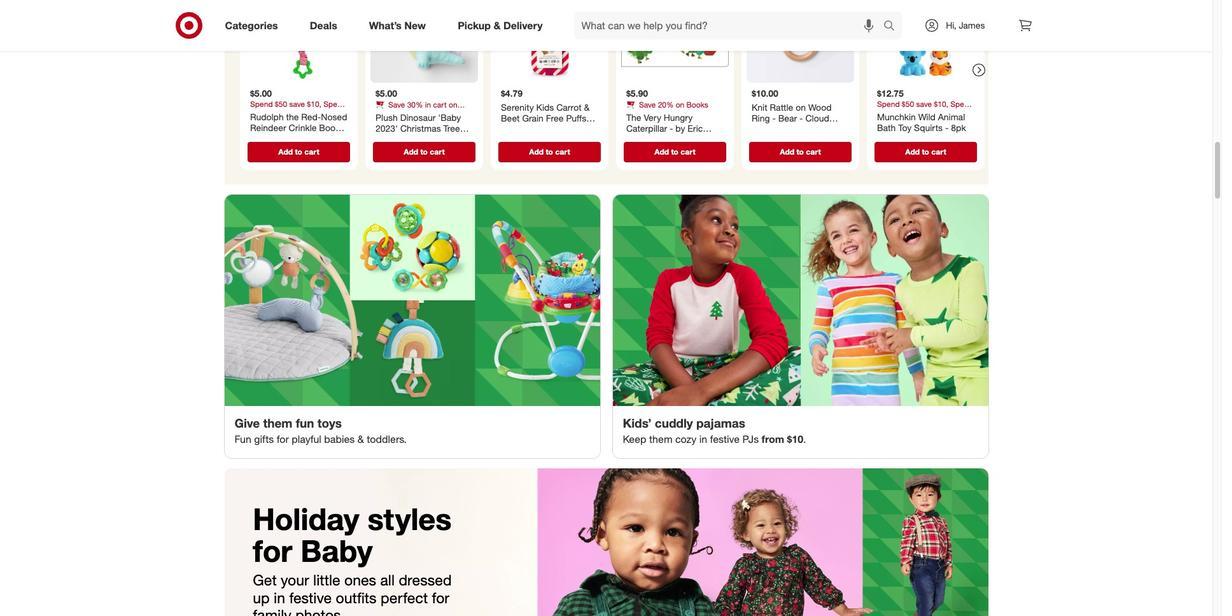 Task type: describe. For each thing, give the bounding box(es) containing it.
rudolph the red-nosed reindeer crinkle book with teether baby learning toy - christmas image
[[245, 0, 352, 83]]

kids' cuddly pajamas keep them cozy in festive pjs from $10 .
[[623, 416, 806, 446]]

search button
[[878, 11, 908, 42]]

cozy
[[675, 433, 696, 446]]

add to cart button for munchkin wild animal bath toy squirts - 8pk
[[874, 142, 977, 162]]

book)
[[679, 134, 702, 145]]

add to cart for serenity kids carrot & beet grain free puffs baby snack - 1.5oz
[[529, 147, 570, 156]]

$5.00 link
[[245, 0, 352, 139]]

little
[[313, 571, 340, 589]]

munchkin
[[877, 111, 915, 122]]

on inside save 30% in cart on select holiday decor
[[448, 100, 457, 109]]

island™
[[751, 124, 780, 135]]

baby inside $4.79 serenity kids carrot & beet grain free puffs baby snack - 1.5oz
[[501, 124, 521, 135]]

- right bear
[[799, 113, 803, 123]]

save 20% on books
[[639, 100, 708, 109]]

categories link
[[214, 11, 294, 39]]

pjs
[[742, 433, 759, 446]]

add to cart for plush dinosaur 'baby 2023' christmas tree ornament mint - wondershop™
[[403, 147, 444, 156]]

cart for plush dinosaur 'baby 2023' christmas tree ornament mint - wondershop™
[[429, 147, 444, 156]]

gifts
[[254, 433, 274, 446]]

& inside $4.79 serenity kids carrot & beet grain free puffs baby snack - 1.5oz
[[584, 102, 589, 112]]

the very hungry caterpillar - by eric carle (board book)
[[626, 112, 703, 145]]

free
[[546, 113, 563, 123]]

to for the very hungry caterpillar - by eric carle (board book)
[[671, 147, 678, 156]]

for inside give them fun toys fun gifts for playful babies & toddlers.
[[277, 433, 289, 446]]

deals link
[[299, 11, 353, 39]]

perfect
[[381, 589, 428, 606]]

playful
[[292, 433, 321, 446]]

caterpillar
[[626, 123, 667, 134]]

$4.79
[[501, 88, 522, 99]]

very
[[643, 112, 661, 123]]

give
[[235, 416, 260, 430]]

1 horizontal spatial on
[[675, 100, 684, 109]]

serenity
[[501, 102, 533, 112]]

save for $5.90
[[639, 100, 655, 109]]

serenity kids carrot & beet grain free puffs baby snack - 1.5oz image
[[495, 0, 603, 83]]

30%
[[407, 100, 423, 109]]

festive inside kids' cuddly pajamas keep them cozy in festive pjs from $10 .
[[710, 433, 740, 446]]

on inside $10.00 knit rattle on wood ring - bear - cloud island™
[[795, 102, 805, 112]]

the very hungry caterpillar - by eric carle (board book) image
[[621, 0, 728, 83]]

carousel region
[[224, 0, 988, 195]]

holiday styles for baby get your little ones all dressed up in festive outfits perfect for family photos.
[[253, 501, 452, 616]]

wood
[[808, 102, 831, 112]]

to for serenity kids carrot & beet grain free puffs baby snack - 1.5oz
[[545, 147, 553, 156]]

in inside holiday styles for baby get your little ones all dressed up in festive outfits perfect for family photos.
[[274, 589, 285, 606]]

1 add from the left
[[278, 147, 293, 156]]

outfits
[[336, 589, 377, 606]]

ring
[[751, 113, 769, 123]]

your
[[281, 571, 309, 589]]

kids
[[536, 102, 554, 112]]

2 vertical spatial for
[[432, 589, 449, 606]]

carle
[[626, 134, 647, 145]]

photos.
[[295, 606, 344, 616]]

(board
[[649, 134, 676, 145]]

plush dinosaur 'baby 2023' christmas tree ornament mint - wondershop™
[[375, 112, 461, 156]]

wondershop™
[[375, 145, 431, 156]]

books
[[686, 100, 708, 109]]

munchkin wild animal bath toy squirts - 8pk image
[[872, 0, 979, 83]]

ornament
[[375, 134, 415, 145]]

by
[[675, 123, 685, 134]]

all
[[380, 571, 395, 589]]

$5.00 for the rudolph the red-nosed reindeer crinkle book with teether baby learning toy - christmas image
[[250, 88, 272, 99]]

knit rattle on wood ring - bear - cloud island™ image
[[746, 0, 854, 83]]

ones
[[344, 571, 376, 589]]

tree
[[443, 123, 460, 134]]

'baby
[[438, 112, 461, 123]]

8pk
[[951, 122, 966, 133]]

up
[[253, 589, 270, 606]]

add to cart for munchkin wild animal bath toy squirts - 8pk
[[905, 147, 946, 156]]

save for $5.00
[[388, 100, 405, 109]]

deals
[[310, 19, 337, 32]]

categories
[[225, 19, 278, 32]]

to for knit rattle on wood ring - bear - cloud island™
[[796, 147, 803, 156]]

$5.00 for plush dinosaur 'baby 2023' christmas tree ornament mint - wondershop™ image
[[375, 88, 397, 99]]

baby inside holiday styles for baby get your little ones all dressed up in festive outfits perfect for family photos.
[[301, 533, 373, 569]]

what's
[[369, 19, 402, 32]]

$10
[[787, 433, 803, 446]]

animal
[[938, 111, 965, 122]]

- inside $4.79 serenity kids carrot & beet grain free puffs baby snack - 1.5oz
[[551, 124, 554, 135]]

add for the very hungry caterpillar - by eric carle (board book)
[[654, 147, 669, 156]]

mint
[[418, 134, 435, 145]]

decor
[[424, 109, 444, 119]]

eric
[[687, 123, 703, 134]]

in inside save 30% in cart on select holiday decor
[[425, 100, 431, 109]]

$5.90
[[626, 88, 648, 99]]

holiday
[[398, 109, 422, 119]]

search
[[878, 20, 908, 33]]

2023'
[[375, 123, 397, 134]]

bear
[[778, 113, 797, 123]]

add for serenity kids carrot & beet grain free puffs baby snack - 1.5oz
[[529, 147, 543, 156]]

hi,
[[946, 20, 956, 31]]

1 to from the left
[[295, 147, 302, 156]]



Task type: vqa. For each thing, say whether or not it's contained in the screenshot.
2023' on the left
yes



Task type: locate. For each thing, give the bounding box(es) containing it.
0 horizontal spatial them
[[263, 416, 292, 430]]

toddlers.
[[367, 433, 407, 446]]

$4.79 serenity kids carrot & beet grain free puffs baby snack - 1.5oz
[[501, 88, 589, 135]]

rattle
[[769, 102, 793, 112]]

0 vertical spatial &
[[494, 19, 501, 32]]

1 horizontal spatial them
[[649, 433, 672, 446]]

0 horizontal spatial baby
[[301, 533, 373, 569]]

0 horizontal spatial $5.00
[[250, 88, 272, 99]]

2 vertical spatial &
[[357, 433, 364, 446]]

add to cart button for serenity kids carrot & beet grain free puffs baby snack - 1.5oz
[[498, 142, 600, 162]]

5 add to cart from the left
[[780, 147, 821, 156]]

& up puffs
[[584, 102, 589, 112]]

2 horizontal spatial in
[[699, 433, 707, 446]]

cloud
[[805, 113, 829, 123]]

cart for the very hungry caterpillar - by eric carle (board book)
[[680, 147, 695, 156]]

get
[[253, 571, 277, 589]]

1 $5.00 from the left
[[250, 88, 272, 99]]

festive down pajamas
[[710, 433, 740, 446]]

wild
[[918, 111, 935, 122]]

beet
[[501, 113, 519, 123]]

0 vertical spatial in
[[425, 100, 431, 109]]

0 vertical spatial baby
[[501, 124, 521, 135]]

give them fun toys fun gifts for playful babies & toddlers.
[[235, 416, 407, 446]]

save inside save 30% in cart on select holiday decor
[[388, 100, 405, 109]]

the
[[626, 112, 641, 123]]

grain
[[522, 113, 543, 123]]

add to cart button
[[247, 142, 350, 162], [373, 142, 475, 162], [498, 142, 600, 162], [623, 142, 726, 162], [749, 142, 851, 162], [874, 142, 977, 162]]

5 to from the left
[[796, 147, 803, 156]]

1 vertical spatial in
[[699, 433, 707, 446]]

styles
[[368, 501, 452, 537]]

for right gifts on the left bottom
[[277, 433, 289, 446]]

- inside plush dinosaur 'baby 2023' christmas tree ornament mint - wondershop™
[[438, 134, 441, 145]]

0 horizontal spatial &
[[357, 433, 364, 446]]

$10.00 knit rattle on wood ring - bear - cloud island™
[[751, 88, 831, 135]]

baby up little at bottom
[[301, 533, 373, 569]]

cart
[[433, 100, 446, 109], [304, 147, 319, 156], [429, 147, 444, 156], [555, 147, 570, 156], [680, 147, 695, 156], [806, 147, 821, 156], [931, 147, 946, 156]]

6 add to cart button from the left
[[874, 142, 977, 162]]

add for knit rattle on wood ring - bear - cloud island™
[[780, 147, 794, 156]]

them down cuddly
[[649, 433, 672, 446]]

2 horizontal spatial &
[[584, 102, 589, 112]]

4 add to cart button from the left
[[623, 142, 726, 162]]

4 to from the left
[[671, 147, 678, 156]]

2 horizontal spatial on
[[795, 102, 805, 112]]

on up bear
[[795, 102, 805, 112]]

pickup
[[458, 19, 491, 32]]

add to cart button for plush dinosaur 'baby 2023' christmas tree ornament mint - wondershop™
[[373, 142, 475, 162]]

festive inside holiday styles for baby get your little ones all dressed up in festive outfits perfect for family photos.
[[289, 589, 332, 606]]

2 save from the left
[[639, 100, 655, 109]]

6 to from the left
[[922, 147, 929, 156]]

kids'
[[623, 416, 651, 430]]

& inside give them fun toys fun gifts for playful babies & toddlers.
[[357, 433, 364, 446]]

-
[[772, 113, 775, 123], [799, 113, 803, 123], [945, 122, 948, 133], [669, 123, 673, 134], [551, 124, 554, 135], [438, 134, 441, 145]]

2 add from the left
[[403, 147, 418, 156]]

plush
[[375, 112, 397, 123]]

save up very
[[639, 100, 655, 109]]

0 horizontal spatial festive
[[289, 589, 332, 606]]

1 horizontal spatial save
[[639, 100, 655, 109]]

1 vertical spatial &
[[584, 102, 589, 112]]

baby
[[501, 124, 521, 135], [301, 533, 373, 569]]

add to cart button for knit rattle on wood ring - bear - cloud island™
[[749, 142, 851, 162]]

2 $5.00 from the left
[[375, 88, 397, 99]]

save 30% in cart on select holiday decor
[[375, 100, 457, 119]]

1 vertical spatial them
[[649, 433, 672, 446]]

fun
[[296, 416, 314, 430]]

0 horizontal spatial save
[[388, 100, 405, 109]]

& right "pickup"
[[494, 19, 501, 32]]

1 horizontal spatial baby
[[501, 124, 521, 135]]

1.5oz
[[557, 124, 578, 135]]

0 vertical spatial them
[[263, 416, 292, 430]]

& right babies
[[357, 433, 364, 446]]

snack
[[523, 124, 548, 135]]

festive left outfits at the bottom left of the page
[[289, 589, 332, 606]]

4 add to cart from the left
[[654, 147, 695, 156]]

dressed
[[399, 571, 452, 589]]

keep
[[623, 433, 646, 446]]

save
[[388, 100, 405, 109], [639, 100, 655, 109]]

babies
[[324, 433, 355, 446]]

puffs
[[566, 113, 586, 123]]

in
[[425, 100, 431, 109], [699, 433, 707, 446], [274, 589, 285, 606]]

add to cart for knit rattle on wood ring - bear - cloud island™
[[780, 147, 821, 156]]

- right mint at the left top of page
[[438, 134, 441, 145]]

0 horizontal spatial on
[[448, 100, 457, 109]]

0 horizontal spatial in
[[274, 589, 285, 606]]

from
[[762, 433, 784, 446]]

dinosaur
[[400, 112, 435, 123]]

1 horizontal spatial &
[[494, 19, 501, 32]]

1 add to cart from the left
[[278, 147, 319, 156]]

3 add to cart from the left
[[529, 147, 570, 156]]

2 to from the left
[[420, 147, 427, 156]]

add
[[278, 147, 293, 156], [403, 147, 418, 156], [529, 147, 543, 156], [654, 147, 669, 156], [780, 147, 794, 156], [905, 147, 919, 156]]

for up get
[[253, 533, 292, 569]]

on up 'baby at the left top of the page
[[448, 100, 457, 109]]

carrot
[[556, 102, 581, 112]]

2 vertical spatial in
[[274, 589, 285, 606]]

to
[[295, 147, 302, 156], [420, 147, 427, 156], [545, 147, 553, 156], [671, 147, 678, 156], [796, 147, 803, 156], [922, 147, 929, 156]]

5 add to cart button from the left
[[749, 142, 851, 162]]

what's new link
[[358, 11, 442, 39]]

cart inside save 30% in cart on select holiday decor
[[433, 100, 446, 109]]

add to cart button for the very hungry caterpillar - by eric carle (board book)
[[623, 142, 726, 162]]

them
[[263, 416, 292, 430], [649, 433, 672, 446]]

5 add from the left
[[780, 147, 794, 156]]

0 vertical spatial festive
[[710, 433, 740, 446]]

in right the 30%
[[425, 100, 431, 109]]

1 add to cart button from the left
[[247, 142, 350, 162]]

james
[[959, 20, 985, 31]]

add for plush dinosaur 'baby 2023' christmas tree ornament mint - wondershop™
[[403, 147, 418, 156]]

3 add from the left
[[529, 147, 543, 156]]

2 add to cart from the left
[[403, 147, 444, 156]]

2 add to cart button from the left
[[373, 142, 475, 162]]

0 vertical spatial for
[[277, 433, 289, 446]]

pickup & delivery link
[[447, 11, 559, 39]]

- right ring
[[772, 113, 775, 123]]

for right "perfect"
[[432, 589, 449, 606]]

to for plush dinosaur 'baby 2023' christmas tree ornament mint - wondershop™
[[420, 147, 427, 156]]

hungry
[[663, 112, 692, 123]]

6 add to cart from the left
[[905, 147, 946, 156]]

knit
[[751, 102, 767, 112]]

$5.00 inside "$5.00" link
[[250, 88, 272, 99]]

1 vertical spatial baby
[[301, 533, 373, 569]]

1 horizontal spatial in
[[425, 100, 431, 109]]

select
[[375, 109, 396, 119]]

1 save from the left
[[388, 100, 405, 109]]

delivery
[[503, 19, 543, 32]]

cart for serenity kids carrot & beet grain free puffs baby snack - 1.5oz
[[555, 147, 570, 156]]

save up plush
[[388, 100, 405, 109]]

hi, james
[[946, 20, 985, 31]]

festive
[[710, 433, 740, 446], [289, 589, 332, 606]]

$12.75
[[877, 88, 903, 99]]

on
[[448, 100, 457, 109], [675, 100, 684, 109], [795, 102, 805, 112]]

them inside give them fun toys fun gifts for playful babies & toddlers.
[[263, 416, 292, 430]]

baby down beet
[[501, 124, 521, 135]]

20%
[[658, 100, 673, 109]]

add to cart for the very hungry caterpillar - by eric carle (board book)
[[654, 147, 695, 156]]

- left 8pk
[[945, 122, 948, 133]]

- inside munchkin wild animal bath toy squirts - 8pk
[[945, 122, 948, 133]]

- left by
[[669, 123, 673, 134]]

3 add to cart button from the left
[[498, 142, 600, 162]]

1 vertical spatial festive
[[289, 589, 332, 606]]

in inside kids' cuddly pajamas keep them cozy in festive pjs from $10 .
[[699, 433, 707, 446]]

.
[[803, 433, 806, 446]]

holiday
[[253, 501, 359, 537]]

1 horizontal spatial festive
[[710, 433, 740, 446]]

them up gifts on the left bottom
[[263, 416, 292, 430]]

toys
[[317, 416, 342, 430]]

in right cozy
[[699, 433, 707, 446]]

6 add from the left
[[905, 147, 919, 156]]

$10.00
[[751, 88, 778, 99]]

add for munchkin wild animal bath toy squirts - 8pk
[[905, 147, 919, 156]]

fun
[[235, 433, 251, 446]]

to for munchkin wild animal bath toy squirts - 8pk
[[922, 147, 929, 156]]

1 vertical spatial for
[[253, 533, 292, 569]]

pajamas
[[696, 416, 745, 430]]

what's new
[[369, 19, 426, 32]]

them inside kids' cuddly pajamas keep them cozy in festive pjs from $10 .
[[649, 433, 672, 446]]

squirts
[[914, 122, 942, 133]]

1 horizontal spatial $5.00
[[375, 88, 397, 99]]

family
[[253, 606, 291, 616]]

on up hungry
[[675, 100, 684, 109]]

cuddly
[[655, 416, 693, 430]]

$5.00
[[250, 88, 272, 99], [375, 88, 397, 99]]

bath
[[877, 122, 895, 133]]

3 to from the left
[[545, 147, 553, 156]]

christmas
[[400, 123, 441, 134]]

cart for munchkin wild animal bath toy squirts - 8pk
[[931, 147, 946, 156]]

new
[[404, 19, 426, 32]]

4 add from the left
[[654, 147, 669, 156]]

for
[[277, 433, 289, 446], [253, 533, 292, 569], [432, 589, 449, 606]]

toy
[[898, 122, 911, 133]]

cart for knit rattle on wood ring - bear - cloud island™
[[806, 147, 821, 156]]

- down free
[[551, 124, 554, 135]]

- inside the very hungry caterpillar - by eric carle (board book)
[[669, 123, 673, 134]]

What can we help you find? suggestions appear below search field
[[574, 11, 887, 39]]

plush dinosaur 'baby 2023' christmas tree ornament mint - wondershop™ image
[[370, 0, 478, 83]]

munchkin wild animal bath toy squirts - 8pk
[[877, 111, 966, 133]]

in right up
[[274, 589, 285, 606]]



